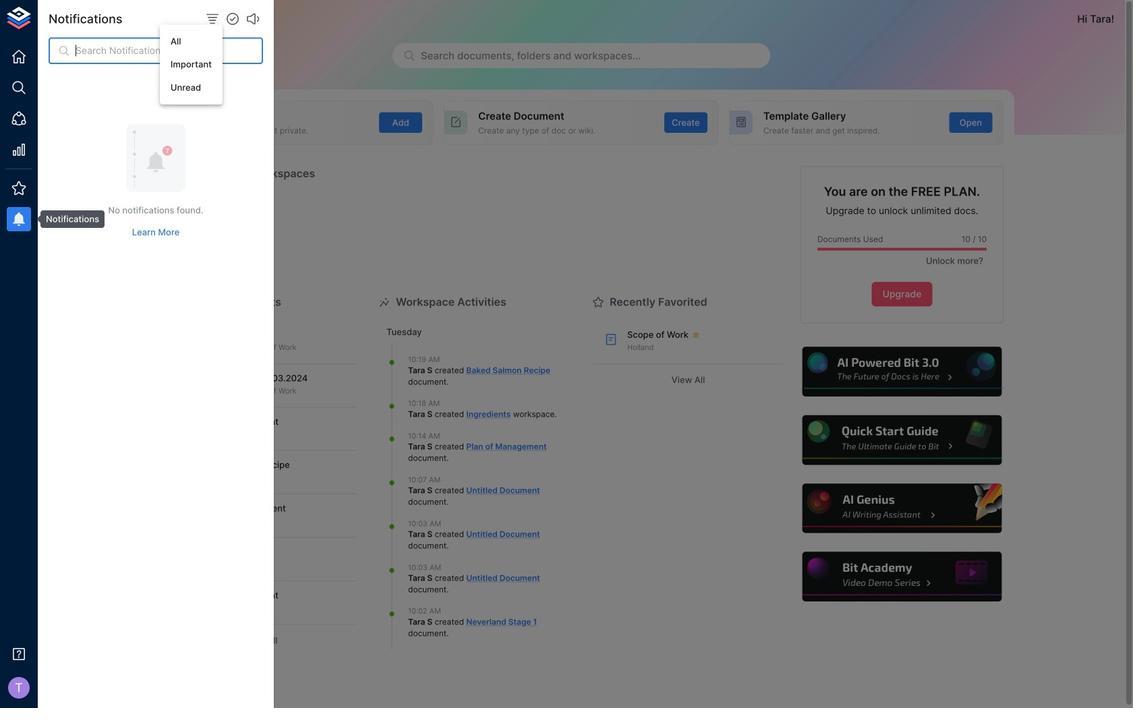 Task type: locate. For each thing, give the bounding box(es) containing it.
4 help image from the top
[[801, 550, 1004, 604]]

mark all read image
[[225, 11, 241, 27]]

sound on image
[[245, 11, 261, 27]]

tooltip
[[31, 211, 105, 228]]

help image
[[801, 345, 1004, 399], [801, 414, 1004, 467], [801, 482, 1004, 536], [801, 550, 1004, 604]]



Task type: vqa. For each thing, say whether or not it's contained in the screenshot.
leftmost a
no



Task type: describe. For each thing, give the bounding box(es) containing it.
2 help image from the top
[[801, 414, 1004, 467]]

3 help image from the top
[[801, 482, 1004, 536]]

1 help image from the top
[[801, 345, 1004, 399]]

Search Notifications... text field
[[76, 38, 263, 64]]



